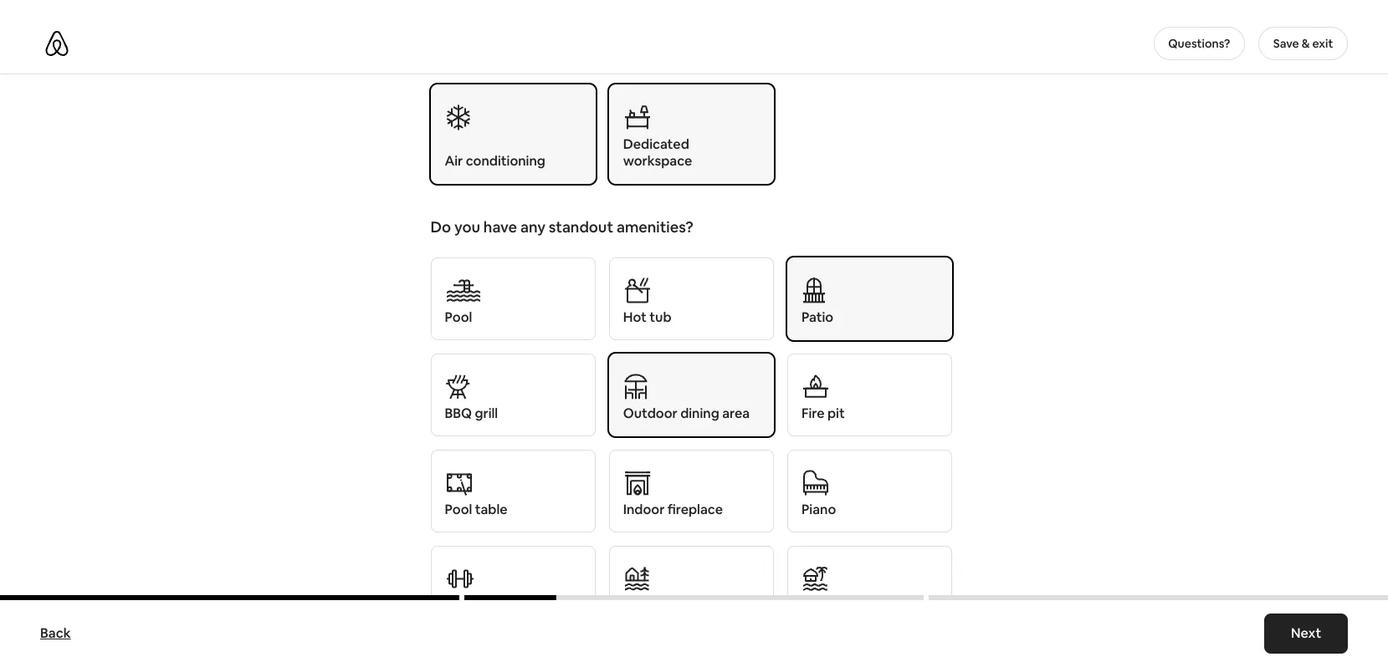 Task type: vqa. For each thing, say whether or not it's contained in the screenshot.
rightmost access
yes



Task type: locate. For each thing, give the bounding box(es) containing it.
piano
[[802, 501, 836, 519]]

back button
[[32, 618, 79, 651]]

have
[[484, 218, 517, 237]]

grill
[[475, 405, 498, 423]]

conditioning
[[466, 152, 545, 170]]

dedicated
[[623, 136, 689, 153]]

indoor fireplace
[[623, 501, 723, 519]]

do you have any standout amenities?
[[431, 218, 694, 237]]

standout
[[549, 218, 613, 237]]

2 pool from the top
[[445, 501, 472, 519]]

questions? button
[[1154, 27, 1245, 60]]

pool
[[445, 309, 472, 326], [445, 501, 472, 519]]

access inside 'button'
[[843, 597, 886, 615]]

0 horizontal spatial access
[[656, 597, 699, 615]]

lake
[[623, 597, 653, 615]]

Beach access button
[[787, 546, 952, 629]]

1 horizontal spatial access
[[843, 597, 886, 615]]

pool for pool table
[[445, 501, 472, 519]]

equipment
[[500, 597, 569, 615]]

patio
[[802, 309, 834, 326]]

exercise equipment
[[445, 597, 569, 615]]

outdoor
[[623, 405, 678, 423]]

1 pool from the top
[[445, 309, 472, 326]]

access right lake
[[656, 597, 699, 615]]

exit
[[1312, 36, 1333, 51]]

air
[[445, 152, 463, 170]]

Pool button
[[431, 258, 596, 341]]

tub
[[650, 309, 672, 326]]

access right beach
[[843, 597, 886, 615]]

lake access
[[623, 597, 699, 615]]

exercise
[[445, 597, 497, 615]]

do
[[431, 218, 451, 237]]

next
[[1291, 625, 1321, 643]]

access
[[656, 597, 699, 615], [843, 597, 886, 615]]

Exercise equipment button
[[431, 546, 596, 629]]

1 access from the left
[[656, 597, 699, 615]]

access for lake access
[[656, 597, 699, 615]]

0 vertical spatial pool
[[445, 309, 472, 326]]

access inside button
[[656, 597, 699, 615]]

2 access from the left
[[843, 597, 886, 615]]

Pool table button
[[431, 450, 596, 533]]

beach access
[[802, 597, 886, 615]]

dedicated workspace
[[623, 136, 692, 170]]

Patio button
[[787, 258, 952, 341]]

beach
[[802, 597, 840, 615]]

save & exit button
[[1259, 27, 1348, 60]]

hot
[[623, 309, 647, 326]]

Fire pit button
[[787, 354, 952, 437]]

1 vertical spatial pool
[[445, 501, 472, 519]]

next button
[[1264, 614, 1348, 654]]



Task type: describe. For each thing, give the bounding box(es) containing it.
Piano button
[[787, 450, 952, 533]]

bbq
[[445, 405, 472, 423]]

pool table
[[445, 501, 508, 519]]

pit
[[828, 405, 845, 423]]

area
[[722, 405, 750, 423]]

save
[[1273, 36, 1299, 51]]

&
[[1302, 36, 1310, 51]]

Lake access button
[[609, 546, 774, 629]]

amenities?
[[617, 218, 694, 237]]

save & exit
[[1273, 36, 1333, 51]]

air conditioning
[[445, 152, 545, 170]]

workspace
[[623, 152, 692, 170]]

fire
[[802, 405, 825, 423]]

Air conditioning button
[[431, 85, 596, 184]]

back
[[40, 625, 71, 643]]

pool for pool
[[445, 309, 472, 326]]

bbq grill
[[445, 405, 498, 423]]

Hot tub button
[[609, 258, 774, 341]]

dining
[[680, 405, 719, 423]]

Dedicated workspace button
[[609, 85, 774, 184]]

BBQ grill button
[[431, 354, 596, 437]]

outdoor dining area
[[623, 405, 750, 423]]

access for beach access
[[843, 597, 886, 615]]

Outdoor dining area button
[[609, 354, 774, 437]]

you
[[454, 218, 480, 237]]

any
[[520, 218, 546, 237]]

fireplace
[[668, 501, 723, 519]]

indoor
[[623, 501, 665, 519]]

hot tub
[[623, 309, 672, 326]]

Indoor fireplace button
[[609, 450, 774, 533]]

fire pit
[[802, 405, 845, 423]]

questions?
[[1168, 36, 1230, 51]]

table
[[475, 501, 508, 519]]



